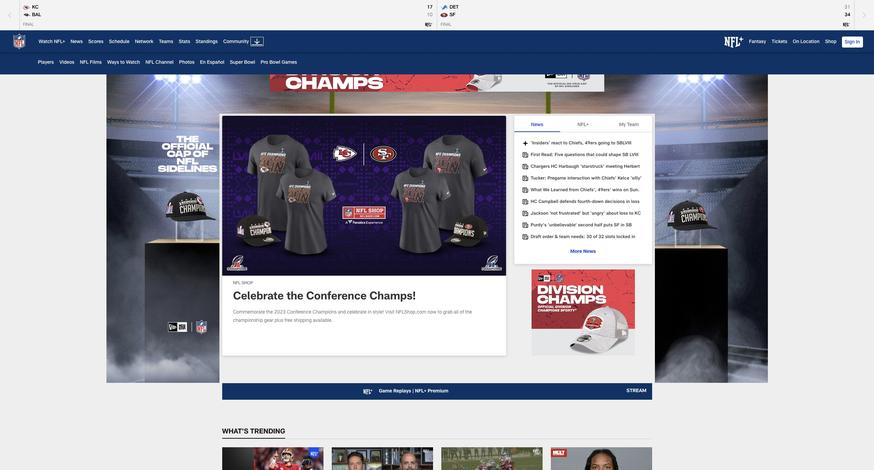 Task type: vqa. For each thing, say whether or not it's contained in the screenshot.
Subscribe link
no



Task type: describe. For each thing, give the bounding box(es) containing it.
'not
[[550, 212, 558, 216]]

left score strip button image
[[2, 0, 18, 31]]

purdy's 'unbelievable' second half puts sf in sb link
[[523, 223, 644, 229]]

five
[[555, 153, 564, 158]]

ways
[[107, 60, 119, 65]]

super bowl
[[230, 60, 255, 65]]

what we learned from chiefs', 49ers' wins on sun.
[[531, 188, 640, 193]]

chiefs',
[[580, 188, 597, 193]]

wins
[[613, 188, 623, 193]]

nfl+ inside button
[[578, 123, 589, 127]]

'insiders' react to chiefs, 49ers going to sblviii
[[531, 141, 632, 146]]

nfl news mini image for tucker: pregame interaction with chiefs' kelce 'silly'
[[523, 176, 528, 181]]

nfl plus image
[[843, 21, 851, 29]]

more news
[[571, 250, 596, 254]]

banner containing watch nfl+
[[0, 30, 875, 74]]

going
[[598, 141, 610, 146]]

puts
[[604, 223, 613, 228]]

nflshop.com
[[396, 310, 426, 315]]

stream link
[[222, 383, 652, 400]]

on
[[624, 188, 629, 193]]

videos link
[[59, 60, 74, 65]]

1 horizontal spatial watch
[[126, 60, 140, 65]]

celebrate the conference champs! image
[[222, 116, 506, 276]]

to inside banner
[[120, 60, 125, 65]]

tucker:
[[531, 177, 547, 181]]

standings link
[[196, 40, 218, 45]]

en
[[200, 60, 206, 65]]

players link
[[38, 60, 54, 65]]

0 vertical spatial news
[[71, 40, 83, 45]]

in up locked
[[621, 223, 625, 228]]

'insiders' react to chiefs, 49ers going to sblviii link
[[523, 141, 644, 147]]

my team
[[620, 123, 639, 127]]

network
[[135, 40, 154, 45]]

'starstruck'
[[581, 165, 605, 169]]

nfl shield image
[[11, 33, 28, 50]]

2 horizontal spatial the
[[466, 310, 472, 315]]

nfl plus image
[[425, 21, 433, 29]]

final for sf
[[441, 23, 452, 27]]

34
[[845, 13, 851, 18]]

tab list inside the page main content main content
[[515, 116, 652, 132]]

news button
[[515, 116, 560, 132]]

celebrate
[[233, 292, 284, 303]]

'silly'
[[631, 177, 642, 181]]

0 vertical spatial advertisement element
[[270, 61, 604, 92]]

videos
[[59, 60, 74, 65]]

hc campbell defends fourth-down decisions in loss
[[531, 200, 640, 204]]

sun.
[[630, 188, 640, 193]]

draft
[[531, 235, 542, 240]]

nfl news mini image for draft order & team needs: 30 of 32 slots locked in
[[523, 234, 528, 240]]

tickets
[[772, 40, 788, 45]]

commemorate the 2023 conference champions and celebrate in style! visit nflshop.com now to grab all of the championship gear plus free shipping available.
[[233, 310, 472, 323]]

bal
[[32, 13, 41, 18]]

tucker: pregame interaction with chiefs' kelce 'silly' link
[[523, 176, 644, 182]]

to right react
[[564, 141, 568, 146]]

teams link
[[159, 40, 173, 45]]

more news tab panel
[[523, 141, 644, 256]]

game
[[379, 389, 392, 394]]

kelce
[[618, 177, 630, 181]]

nfl+ image
[[725, 37, 744, 48]]

purdy's
[[531, 223, 547, 228]]

meeting
[[606, 165, 623, 169]]

nfl news mini image for first read: five questions that could shape sb lviii
[[523, 152, 528, 158]]

watch nfl+ link
[[39, 40, 65, 45]]

shop link
[[826, 40, 837, 45]]

standings
[[196, 40, 218, 45]]

pro bowl games link
[[261, 60, 297, 65]]

49ers
[[585, 141, 597, 146]]

premium
[[428, 389, 449, 394]]

jackson 'not frustrated' but 'angry' about loss to kc
[[531, 212, 641, 216]]

nfl films
[[80, 60, 102, 65]]

to right going
[[611, 141, 616, 146]]

|
[[413, 389, 414, 394]]

trending
[[250, 429, 285, 436]]

the for celebrate
[[287, 292, 304, 303]]

locked
[[617, 235, 631, 240]]

bowl for pro
[[270, 60, 281, 65]]

&
[[555, 235, 558, 240]]

decisions
[[605, 200, 625, 204]]

championship
[[233, 319, 263, 323]]

commemorate
[[233, 310, 265, 315]]

loss inside jackson 'not frustrated' but 'angry' about loss to kc "link"
[[620, 212, 628, 216]]

0 vertical spatial kc
[[32, 5, 39, 10]]

nfl news mini image for what we learned from chiefs', 49ers' wins on sun.
[[523, 188, 528, 193]]

in
[[856, 40, 860, 45]]

nfl news mini image for jackson 'not frustrated' but 'angry' about loss to kc
[[523, 211, 528, 216]]

questions
[[565, 153, 585, 158]]

kc inside "link"
[[635, 212, 641, 216]]

first read: five questions that could shape sb lviii
[[531, 153, 639, 158]]

community
[[223, 40, 249, 45]]

ways to watch link
[[107, 60, 140, 65]]

nfl shop
[[233, 281, 253, 285]]

news link
[[71, 40, 83, 45]]

teams
[[159, 40, 173, 45]]

tucker: pregame interaction with chiefs' kelce 'silly'
[[531, 177, 642, 181]]

champs!
[[370, 292, 416, 303]]

final for bal
[[23, 23, 34, 27]]

team
[[560, 235, 570, 240]]

gear
[[264, 319, 274, 323]]

we
[[543, 188, 550, 193]]

game replays | nfl+ premium
[[379, 389, 449, 394]]

30
[[587, 235, 592, 240]]

stats
[[179, 40, 190, 45]]

49ers'
[[598, 188, 612, 193]]

right score strip button image
[[857, 0, 873, 30]]

celebrate the conference champs!
[[233, 292, 416, 303]]

available.
[[313, 319, 333, 323]]

en español link
[[200, 60, 225, 65]]

network link
[[135, 40, 154, 45]]

on location
[[793, 40, 820, 45]]



Task type: locate. For each thing, give the bounding box(es) containing it.
final down "sf 49ers" image
[[441, 23, 452, 27]]

1 vertical spatial advertisement element
[[532, 269, 635, 356]]

first read: five questions that could shape sb lviii link
[[523, 152, 644, 159]]

hc up the pregame in the top right of the page
[[551, 165, 558, 169]]

news up the 'insiders'
[[531, 123, 544, 127]]

2 horizontal spatial nfl
[[233, 281, 241, 285]]

on
[[793, 40, 800, 45]]

kc up the bal
[[32, 5, 39, 10]]

nfl left channel
[[146, 60, 154, 65]]

from
[[569, 188, 579, 193]]

react
[[552, 141, 562, 146]]

bowl right pro on the left top of the page
[[270, 60, 281, 65]]

4 nfl news mini image from the top
[[523, 199, 528, 205]]

0 vertical spatial sf
[[450, 13, 456, 18]]

nfl channel link
[[146, 60, 174, 65]]

31
[[845, 5, 851, 10]]

1 horizontal spatial final
[[441, 23, 452, 27]]

tickets link
[[772, 40, 788, 45]]

nfl+ left news link
[[54, 40, 65, 45]]

page main content main content
[[0, 61, 875, 470]]

order
[[543, 235, 554, 240]]

sign in
[[845, 40, 860, 45]]

promo - homepage - redirect - the insiders - 1/29/24 image
[[222, 447, 324, 470]]

kc chiefs image
[[22, 4, 31, 11]]

my team button
[[606, 116, 652, 132]]

1 horizontal spatial news
[[531, 123, 544, 127]]

open image
[[255, 38, 260, 44]]

1 horizontal spatial loss
[[632, 200, 640, 204]]

sf inside more news tab panel
[[614, 223, 620, 228]]

nfl news mini image for purdy's 'unbelievable' second half puts sf in sb
[[523, 223, 528, 228]]

6 nfl news mini image from the top
[[523, 223, 528, 228]]

to inside commemorate the 2023 conference champions and celebrate in style! visit nflshop.com now to grab all of the championship gear plus free shipping available.
[[438, 310, 442, 315]]

visit
[[385, 310, 395, 315]]

nfl news mini image left first
[[523, 152, 528, 158]]

2 final from the left
[[441, 23, 452, 27]]

news left "scores" link
[[71, 40, 83, 45]]

sb for shape
[[623, 153, 629, 158]]

nfl news mini image left purdy's
[[523, 223, 528, 228]]

5 nfl news mini image from the top
[[523, 211, 528, 216]]

what's
[[222, 429, 249, 436]]

films
[[90, 60, 102, 65]]

nfl+ up 'insiders' react to chiefs, 49ers going to sblviii
[[578, 123, 589, 127]]

super
[[230, 60, 243, 65]]

sblviii
[[617, 141, 632, 146]]

second
[[578, 223, 594, 228]]

nfl news mini image inside jackson 'not frustrated' but 'angry' about loss to kc "link"
[[523, 211, 528, 216]]

more
[[571, 250, 582, 254]]

final down bal ravens icon
[[23, 23, 34, 27]]

1 horizontal spatial the
[[287, 292, 304, 303]]

the up free
[[287, 292, 304, 303]]

draft order & team needs: 30 of 32 slots locked in link
[[523, 234, 644, 241]]

0 horizontal spatial of
[[460, 310, 464, 315]]

hc inside chargers hc harbaugh 'starstruck' meeting herbert link
[[551, 165, 558, 169]]

now
[[428, 310, 437, 315]]

pregame
[[548, 177, 567, 181]]

half
[[595, 223, 603, 228]]

needs:
[[571, 235, 586, 240]]

1 final from the left
[[23, 23, 34, 27]]

2 vertical spatial news
[[584, 250, 596, 254]]

en español
[[200, 60, 225, 65]]

'unbelievable'
[[548, 223, 577, 228]]

nfl left films
[[80, 60, 89, 65]]

herbert
[[624, 165, 640, 169]]

sb left lviii
[[623, 153, 629, 158]]

nfl news mini image
[[523, 164, 528, 170]]

grab
[[443, 310, 453, 315]]

1 bowl from the left
[[244, 60, 255, 65]]

to right ways
[[120, 60, 125, 65]]

next woman up: shelly harvey, area scout for the atlanta falcons image
[[551, 447, 652, 470]]

what
[[531, 188, 542, 193]]

shop up celebrate
[[242, 281, 253, 285]]

0 horizontal spatial loss
[[620, 212, 628, 216]]

1 vertical spatial of
[[460, 310, 464, 315]]

what's trending
[[222, 429, 285, 436]]

nfl news mini image inside tucker: pregame interaction with chiefs' kelce 'silly' link
[[523, 176, 528, 181]]

banner
[[0, 30, 875, 74]]

1 horizontal spatial nfl+
[[415, 389, 427, 394]]

bal ravens image
[[22, 11, 31, 19]]

7 nfl news mini image from the top
[[523, 234, 528, 240]]

to
[[120, 60, 125, 65], [564, 141, 568, 146], [611, 141, 616, 146], [630, 212, 634, 216], [438, 310, 442, 315]]

bowl for super
[[244, 60, 255, 65]]

1 horizontal spatial of
[[593, 235, 598, 240]]

the up the gear
[[266, 310, 273, 315]]

watch
[[39, 40, 53, 45], [126, 60, 140, 65]]

schedule link
[[109, 40, 130, 45]]

of left 32
[[593, 235, 598, 240]]

advertisement element
[[270, 61, 604, 92], [532, 269, 635, 356]]

nfl news mini image left "campbell" at right top
[[523, 199, 528, 205]]

0 horizontal spatial kc
[[32, 5, 39, 10]]

sb for in
[[626, 223, 632, 228]]

0 vertical spatial sb
[[623, 153, 629, 158]]

news inside more news link
[[584, 250, 596, 254]]

the right all
[[466, 310, 472, 315]]

nfl news mini image inside first read: five questions that could shape sb lviii link
[[523, 152, 528, 158]]

games
[[282, 60, 297, 65]]

of right all
[[460, 310, 464, 315]]

news inside the news button
[[531, 123, 544, 127]]

2 vertical spatial nfl+
[[415, 389, 427, 394]]

1 vertical spatial conference
[[287, 310, 312, 315]]

that
[[587, 153, 595, 158]]

nfl inside the page main content main content
[[233, 281, 241, 285]]

1 vertical spatial watch
[[126, 60, 140, 65]]

nfl up celebrate
[[233, 281, 241, 285]]

frustrated'
[[559, 212, 581, 216]]

style!
[[373, 310, 384, 315]]

sb
[[623, 153, 629, 158], [626, 223, 632, 228]]

nfl news mini image inside hc campbell defends fourth-down decisions in loss link
[[523, 199, 528, 205]]

could
[[596, 153, 608, 158]]

nfl
[[80, 60, 89, 65], [146, 60, 154, 65], [233, 281, 241, 285]]

'insiders'
[[531, 141, 550, 146]]

in left style!
[[368, 310, 372, 315]]

sf 49ers image
[[440, 11, 448, 19]]

nfl news mini image for hc campbell defends fourth-down decisions in loss
[[523, 199, 528, 205]]

in right locked
[[632, 235, 636, 240]]

det lions image
[[440, 4, 448, 11]]

1 horizontal spatial hc
[[551, 165, 558, 169]]

sb up locked
[[626, 223, 632, 228]]

of inside commemorate the 2023 conference champions and celebrate in style! visit nflshop.com now to grab all of the championship gear plus free shipping available.
[[460, 310, 464, 315]]

conference up the and
[[306, 292, 367, 303]]

kc
[[32, 5, 39, 10], [635, 212, 641, 216]]

learned
[[551, 188, 568, 193]]

hc down what
[[531, 200, 538, 204]]

to right 'now'
[[438, 310, 442, 315]]

1 horizontal spatial sf
[[614, 223, 620, 228]]

nfl news mini image inside what we learned from chiefs', 49ers' wins on sun. link
[[523, 188, 528, 193]]

0 horizontal spatial hc
[[531, 200, 538, 204]]

3 nfl news mini image from the top
[[523, 188, 528, 193]]

final
[[23, 23, 34, 27], [441, 23, 452, 27]]

bowl right super
[[244, 60, 255, 65]]

0 horizontal spatial final
[[23, 23, 34, 27]]

schedule
[[109, 40, 130, 45]]

in
[[626, 200, 630, 204], [621, 223, 625, 228], [632, 235, 636, 240], [368, 310, 372, 315]]

nfl plus mini image
[[523, 141, 528, 146]]

community link
[[223, 40, 249, 45]]

what we learned from chiefs', 49ers' wins on sun. link
[[523, 188, 644, 194]]

1 vertical spatial news
[[531, 123, 544, 127]]

shipping
[[294, 319, 312, 323]]

free
[[285, 319, 293, 323]]

loss
[[632, 200, 640, 204], [620, 212, 628, 216]]

0 horizontal spatial shop
[[242, 281, 253, 285]]

2 horizontal spatial news
[[584, 250, 596, 254]]

of inside more news tab panel
[[593, 235, 598, 240]]

1 horizontal spatial shop
[[826, 40, 837, 45]]

channel
[[156, 60, 174, 65]]

1 vertical spatial nfl+
[[578, 123, 589, 127]]

nfl news mini image left what
[[523, 188, 528, 193]]

nfl for nfl shop
[[233, 281, 241, 285]]

plus
[[275, 319, 283, 323]]

hc inside hc campbell defends fourth-down decisions in loss link
[[531, 200, 538, 204]]

optimized by minute.ly image
[[535, 449, 541, 455]]

kc down sun. in the top of the page
[[635, 212, 641, 216]]

1 horizontal spatial kc
[[635, 212, 641, 216]]

nfl news mini image left draft
[[523, 234, 528, 240]]

2 nfl news mini image from the top
[[523, 176, 528, 181]]

replays
[[394, 389, 411, 394]]

0 horizontal spatial bowl
[[244, 60, 255, 65]]

nfl for nfl channel
[[146, 60, 154, 65]]

nfl+_primarylogo_onecolor_white image
[[360, 386, 374, 397]]

1 vertical spatial kc
[[635, 212, 641, 216]]

1 vertical spatial loss
[[620, 212, 628, 216]]

in inside commemorate the 2023 conference champions and celebrate in style! visit nflshop.com now to grab all of the championship gear plus free shipping available.
[[368, 310, 372, 315]]

first
[[531, 153, 540, 158]]

but
[[583, 212, 590, 216]]

bowl
[[244, 60, 255, 65], [270, 60, 281, 65]]

to right about
[[630, 212, 634, 216]]

tab list
[[515, 116, 652, 132]]

2 bowl from the left
[[270, 60, 281, 65]]

conference up "shipping"
[[287, 310, 312, 315]]

sf down det at the top right of the page
[[450, 13, 456, 18]]

nfl news mini image inside draft order & team needs: 30 of 32 slots locked in link
[[523, 234, 528, 240]]

0 horizontal spatial the
[[266, 310, 273, 315]]

slots
[[606, 235, 616, 240]]

shop inside the page main content main content
[[242, 281, 253, 285]]

nfl films link
[[80, 60, 102, 65]]

nfl news mini image
[[523, 152, 528, 158], [523, 176, 528, 181], [523, 188, 528, 193], [523, 199, 528, 205], [523, 211, 528, 216], [523, 223, 528, 228], [523, 234, 528, 240]]

my
[[620, 123, 626, 127]]

chargers
[[531, 165, 550, 169]]

players
[[38, 60, 54, 65]]

1 nfl news mini image from the top
[[523, 152, 528, 158]]

1 vertical spatial hc
[[531, 200, 538, 204]]

location
[[801, 40, 820, 45]]

tab list containing news
[[515, 116, 652, 132]]

sf right puts
[[614, 223, 620, 228]]

0 horizontal spatial nfl
[[80, 60, 89, 65]]

0 vertical spatial conference
[[306, 292, 367, 303]]

sf
[[450, 13, 456, 18], [614, 223, 620, 228]]

on location link
[[793, 40, 820, 45]]

read:
[[542, 153, 554, 158]]

nfl for nfl films
[[80, 60, 89, 65]]

loss right about
[[620, 212, 628, 216]]

watch up players
[[39, 40, 53, 45]]

0 vertical spatial shop
[[826, 40, 837, 45]]

to inside "link"
[[630, 212, 634, 216]]

0 vertical spatial hc
[[551, 165, 558, 169]]

0 vertical spatial loss
[[632, 200, 640, 204]]

1 vertical spatial sb
[[626, 223, 632, 228]]

2 horizontal spatial nfl+
[[578, 123, 589, 127]]

purdy's 'unbelievable' second half puts sf in sb
[[531, 223, 632, 228]]

0 horizontal spatial sf
[[450, 13, 456, 18]]

nfl news mini image inside purdy's 'unbelievable' second half puts sf in sb link
[[523, 223, 528, 228]]

'angry'
[[591, 212, 605, 216]]

the for commemorate
[[266, 310, 273, 315]]

conference inside commemorate the 2023 conference champions and celebrate in style! visit nflshop.com now to grab all of the championship gear plus free shipping available.
[[287, 310, 312, 315]]

0 horizontal spatial nfl+
[[54, 40, 65, 45]]

in down the on
[[626, 200, 630, 204]]

0 vertical spatial watch
[[39, 40, 53, 45]]

1 vertical spatial sf
[[614, 223, 620, 228]]

chargers hc harbaugh 'starstruck' meeting herbert
[[531, 165, 640, 169]]

watch right ways
[[126, 60, 140, 65]]

nfl news mini image down nfl news mini image
[[523, 176, 528, 181]]

1 horizontal spatial nfl
[[146, 60, 154, 65]]

loss down sun. in the top of the page
[[632, 200, 640, 204]]

1 vertical spatial shop
[[242, 281, 253, 285]]

0 horizontal spatial news
[[71, 40, 83, 45]]

1 horizontal spatial bowl
[[270, 60, 281, 65]]

loss inside hc campbell defends fourth-down decisions in loss link
[[632, 200, 640, 204]]

campbell
[[539, 200, 559, 204]]

0 vertical spatial nfl+
[[54, 40, 65, 45]]

2023
[[274, 310, 286, 315]]

nfl news mini image left jackson
[[523, 211, 528, 216]]

draft order & team needs: 30 of 32 slots locked in
[[531, 235, 636, 240]]

pro
[[261, 60, 268, 65]]

nfl+ right | on the left
[[415, 389, 427, 394]]

sign
[[845, 40, 855, 45]]

0 horizontal spatial watch
[[39, 40, 53, 45]]

shop left sign
[[826, 40, 837, 45]]

news right more
[[584, 250, 596, 254]]

0 vertical spatial of
[[593, 235, 598, 240]]



